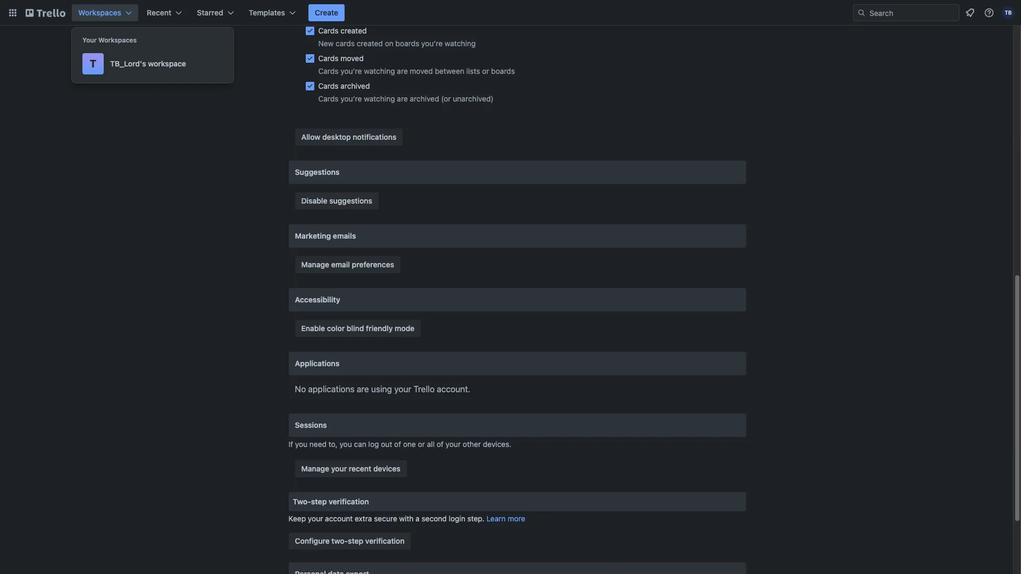 Task type: vqa. For each thing, say whether or not it's contained in the screenshot.
leftmost boards
yes



Task type: describe. For each thing, give the bounding box(es) containing it.
0 vertical spatial watching
[[445, 39, 476, 48]]

marketing emails
[[295, 232, 356, 241]]

lists
[[467, 67, 480, 76]]

cards
[[336, 39, 355, 48]]

second
[[422, 515, 447, 524]]

can
[[354, 440, 367, 449]]

1 horizontal spatial or
[[482, 67, 490, 76]]

if you need to, you can log out of one or all of your other devices.
[[289, 440, 512, 449]]

allow desktop notifications link
[[295, 129, 403, 146]]

cards moved
[[319, 54, 364, 63]]

between
[[435, 67, 465, 76]]

workspaces button
[[72, 4, 138, 21]]

your left other
[[446, 440, 461, 449]]

all
[[427, 440, 435, 449]]

sessions
[[295, 421, 327, 430]]

your left recent
[[331, 465, 347, 474]]

you're for moved
[[341, 67, 362, 76]]

workspace
[[148, 59, 186, 68]]

secure
[[374, 515, 397, 524]]

manage your recent devices
[[301, 465, 401, 474]]

friendly
[[366, 324, 393, 333]]

tb_lord's
[[110, 59, 146, 68]]

0 vertical spatial moved
[[341, 54, 364, 63]]

two-
[[293, 498, 311, 507]]

disable
[[301, 196, 328, 205]]

enable color blind friendly mode
[[301, 324, 415, 333]]

1 horizontal spatial archived
[[410, 94, 439, 103]]

configure two-step verification link
[[289, 533, 411, 550]]

with
[[399, 515, 414, 524]]

to,
[[329, 440, 338, 449]]

allow
[[301, 133, 321, 142]]

your right keep on the bottom of the page
[[308, 515, 323, 524]]

configure
[[295, 537, 330, 546]]

more
[[508, 515, 526, 524]]

starred button
[[191, 4, 240, 21]]

back to home image
[[26, 4, 65, 21]]

one
[[403, 440, 416, 449]]

login
[[449, 515, 466, 524]]

cards created
[[319, 26, 367, 35]]

emails
[[333, 232, 356, 241]]

cards for cards created
[[319, 26, 339, 35]]

accessibility
[[295, 295, 340, 304]]

email
[[331, 260, 350, 269]]

mode
[[395, 324, 415, 333]]

notifications
[[353, 133, 397, 142]]

2 you from the left
[[340, 440, 352, 449]]

2 of from the left
[[437, 440, 444, 449]]

cards archived
[[319, 81, 370, 90]]

manage email preferences link
[[295, 257, 401, 274]]

0 vertical spatial you're
[[422, 39, 443, 48]]

new
[[319, 39, 334, 48]]

0 horizontal spatial archived
[[341, 81, 370, 90]]

2 vertical spatial are
[[357, 385, 369, 394]]

log
[[369, 440, 379, 449]]

marketing
[[295, 232, 331, 241]]

learn more link
[[487, 515, 526, 524]]

manage for manage your recent devices
[[301, 465, 329, 474]]

0 vertical spatial created
[[341, 26, 367, 35]]

account
[[325, 515, 353, 524]]

1 horizontal spatial moved
[[410, 67, 433, 76]]

1 you from the left
[[295, 440, 308, 449]]

templates button
[[243, 4, 302, 21]]

t
[[90, 57, 96, 70]]

1 vertical spatial or
[[418, 440, 425, 449]]

your
[[82, 36, 97, 44]]

out
[[381, 440, 392, 449]]

cards you're watching are moved between lists or boards
[[319, 67, 515, 76]]

enable color blind friendly mode link
[[295, 320, 421, 337]]

your right using
[[395, 385, 412, 394]]

open information menu image
[[985, 7, 995, 18]]

cards you're watching are archived (or unarchived)
[[319, 94, 494, 103]]

color
[[327, 324, 345, 333]]

manage email preferences
[[301, 260, 394, 269]]

1 vertical spatial workspaces
[[98, 36, 137, 44]]

primary element
[[0, 0, 1022, 26]]

devices.
[[483, 440, 512, 449]]

applications
[[308, 385, 355, 394]]

search image
[[858, 9, 866, 17]]

other
[[463, 440, 481, 449]]



Task type: locate. For each thing, give the bounding box(es) containing it.
verification up account
[[329, 498, 369, 507]]

workspaces inside 'popup button'
[[78, 8, 121, 17]]

or
[[482, 67, 490, 76], [418, 440, 425, 449]]

1 vertical spatial you're
[[341, 67, 362, 76]]

unarchived)
[[453, 94, 494, 103]]

verification
[[329, 498, 369, 507], [366, 537, 405, 546]]

watching
[[445, 39, 476, 48], [364, 67, 395, 76], [364, 94, 395, 103]]

of right the out
[[394, 440, 401, 449]]

your workspaces
[[82, 36, 137, 44]]

3 cards from the top
[[319, 67, 339, 76]]

0 vertical spatial or
[[482, 67, 490, 76]]

0 vertical spatial archived
[[341, 81, 370, 90]]

of right all
[[437, 440, 444, 449]]

0 vertical spatial boards
[[396, 39, 420, 48]]

you're for archived
[[341, 94, 362, 103]]

are left using
[[357, 385, 369, 394]]

0 horizontal spatial step
[[311, 498, 327, 507]]

step
[[311, 498, 327, 507], [348, 537, 364, 546]]

1 manage from the top
[[301, 260, 329, 269]]

or right lists
[[482, 67, 490, 76]]

cards for cards you're watching are archived (or unarchived)
[[319, 94, 339, 103]]

0 vertical spatial verification
[[329, 498, 369, 507]]

you're down the cards moved at top left
[[341, 67, 362, 76]]

4 cards from the top
[[319, 81, 339, 90]]

step.
[[468, 515, 485, 524]]

watching down the on
[[364, 67, 395, 76]]

configure two-step verification
[[295, 537, 405, 546]]

cards for cards archived
[[319, 81, 339, 90]]

1 vertical spatial moved
[[410, 67, 433, 76]]

a
[[416, 515, 420, 524]]

watching for archived
[[364, 94, 395, 103]]

using
[[371, 385, 392, 394]]

need
[[310, 440, 327, 449]]

disable suggestions
[[301, 196, 373, 205]]

2 vertical spatial you're
[[341, 94, 362, 103]]

learn
[[487, 515, 506, 524]]

1 vertical spatial boards
[[492, 67, 515, 76]]

1 horizontal spatial you
[[340, 440, 352, 449]]

extra
[[355, 515, 372, 524]]

moved
[[341, 54, 364, 63], [410, 67, 433, 76]]

your
[[395, 385, 412, 394], [446, 440, 461, 449], [331, 465, 347, 474], [308, 515, 323, 524]]

2 manage from the top
[[301, 465, 329, 474]]

2 cards from the top
[[319, 54, 339, 63]]

boards right the on
[[396, 39, 420, 48]]

if
[[289, 440, 293, 449]]

cards for cards moved
[[319, 54, 339, 63]]

archived down the cards moved at top left
[[341, 81, 370, 90]]

1 cards from the top
[[319, 26, 339, 35]]

boards
[[396, 39, 420, 48], [492, 67, 515, 76]]

you're up cards you're watching are moved between lists or boards
[[422, 39, 443, 48]]

recent button
[[141, 4, 189, 21]]

devices
[[374, 465, 401, 474]]

no
[[295, 385, 306, 394]]

account.
[[437, 385, 471, 394]]

manage
[[301, 260, 329, 269], [301, 465, 329, 474]]

on
[[385, 39, 394, 48]]

no applications are using your trello account.
[[295, 385, 471, 394]]

1 vertical spatial verification
[[366, 537, 405, 546]]

you're
[[422, 39, 443, 48], [341, 67, 362, 76], [341, 94, 362, 103]]

Search field
[[866, 5, 960, 21]]

or left all
[[418, 440, 425, 449]]

verification inside 'link'
[[366, 537, 405, 546]]

you right if
[[295, 440, 308, 449]]

1 horizontal spatial boards
[[492, 67, 515, 76]]

cards
[[319, 26, 339, 35], [319, 54, 339, 63], [319, 67, 339, 76], [319, 81, 339, 90], [319, 94, 339, 103]]

watching up "between"
[[445, 39, 476, 48]]

step up account
[[311, 498, 327, 507]]

workspaces up the your workspaces
[[78, 8, 121, 17]]

manage for manage email preferences
[[301, 260, 329, 269]]

trello
[[414, 385, 435, 394]]

cards for cards you're watching are moved between lists or boards
[[319, 67, 339, 76]]

step inside 'link'
[[348, 537, 364, 546]]

you
[[295, 440, 308, 449], [340, 440, 352, 449]]

manage your recent devices link
[[295, 461, 407, 478]]

disable suggestions link
[[295, 193, 379, 210]]

0 horizontal spatial moved
[[341, 54, 364, 63]]

you right to,
[[340, 440, 352, 449]]

boards right lists
[[492, 67, 515, 76]]

two-step verification
[[293, 498, 369, 507]]

1 horizontal spatial step
[[348, 537, 364, 546]]

0 vertical spatial manage
[[301, 260, 329, 269]]

2 vertical spatial watching
[[364, 94, 395, 103]]

created up cards
[[341, 26, 367, 35]]

preferences
[[352, 260, 394, 269]]

are for archived
[[397, 94, 408, 103]]

allow desktop notifications
[[301, 133, 397, 142]]

create button
[[309, 4, 345, 21]]

0 horizontal spatial of
[[394, 440, 401, 449]]

watching for moved
[[364, 67, 395, 76]]

suggestions
[[295, 168, 340, 177]]

0 horizontal spatial you
[[295, 440, 308, 449]]

0 horizontal spatial boards
[[396, 39, 420, 48]]

blind
[[347, 324, 364, 333]]

are
[[397, 67, 408, 76], [397, 94, 408, 103], [357, 385, 369, 394]]

created left the on
[[357, 39, 383, 48]]

verification down secure
[[366, 537, 405, 546]]

are down cards you're watching are moved between lists or boards
[[397, 94, 408, 103]]

1 vertical spatial manage
[[301, 465, 329, 474]]

two-
[[332, 537, 348, 546]]

1 vertical spatial archived
[[410, 94, 439, 103]]

1 vertical spatial watching
[[364, 67, 395, 76]]

manage left email
[[301, 260, 329, 269]]

workspaces up tb_lord's at the top left of page
[[98, 36, 137, 44]]

recent
[[147, 8, 172, 17]]

0 vertical spatial step
[[311, 498, 327, 507]]

starred
[[197, 8, 223, 17]]

suggestions
[[330, 196, 373, 205]]

desktop
[[323, 133, 351, 142]]

0 horizontal spatial or
[[418, 440, 425, 449]]

moved down cards
[[341, 54, 364, 63]]

manage down the "need"
[[301, 465, 329, 474]]

applications
[[295, 359, 340, 368]]

1 vertical spatial step
[[348, 537, 364, 546]]

recent
[[349, 465, 372, 474]]

keep your account extra secure with a second login step. learn more
[[289, 515, 526, 524]]

1 horizontal spatial of
[[437, 440, 444, 449]]

moved left "between"
[[410, 67, 433, 76]]

archived left the (or
[[410, 94, 439, 103]]

0 vertical spatial workspaces
[[78, 8, 121, 17]]

you're down cards archived
[[341, 94, 362, 103]]

are for moved
[[397, 67, 408, 76]]

1 of from the left
[[394, 440, 401, 449]]

1 vertical spatial created
[[357, 39, 383, 48]]

tyler black (tylerblack440) image
[[1003, 6, 1015, 19]]

tb_lord's workspace
[[110, 59, 186, 68]]

are up cards you're watching are archived (or unarchived)
[[397, 67, 408, 76]]

0 notifications image
[[964, 6, 977, 19]]

1 vertical spatial are
[[397, 94, 408, 103]]

0 vertical spatial are
[[397, 67, 408, 76]]

5 cards from the top
[[319, 94, 339, 103]]

templates
[[249, 8, 285, 17]]

enable
[[301, 324, 325, 333]]

step down extra
[[348, 537, 364, 546]]

archived
[[341, 81, 370, 90], [410, 94, 439, 103]]

watching down cards archived
[[364, 94, 395, 103]]

(or
[[441, 94, 451, 103]]

new cards created on boards you're watching
[[319, 39, 476, 48]]

keep
[[289, 515, 306, 524]]

create
[[315, 8, 339, 17]]



